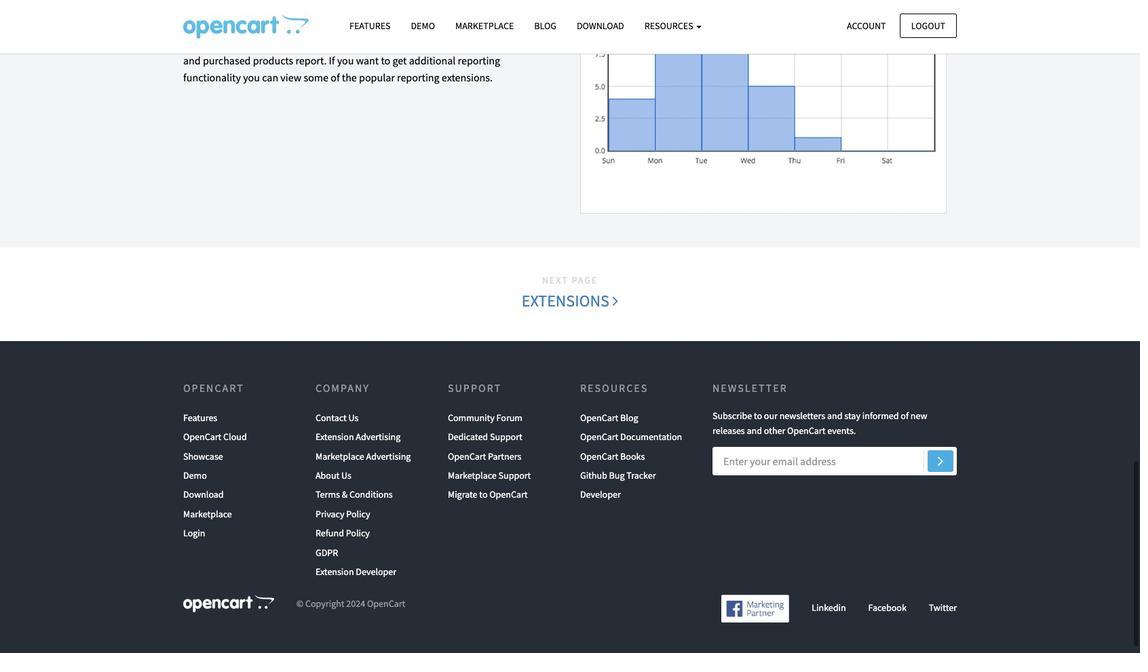 Task type: describe. For each thing, give the bounding box(es) containing it.
linkedin link
[[812, 602, 846, 614]]

blog link
[[524, 14, 567, 38]]

opencart cloud link
[[183, 428, 247, 447]]

next
[[542, 274, 569, 286]]

linkedin
[[812, 602, 846, 614]]

purchased
[[203, 53, 251, 67]]

company
[[316, 381, 370, 395]]

policy for refund policy
[[346, 528, 370, 540]]

page
[[572, 274, 598, 286]]

opencart - features image
[[183, 14, 309, 39]]

community
[[448, 412, 495, 424]]

advertising for extension advertising
[[356, 431, 401, 444]]

to inside get analytical. opencart comes powered up with a sales report, viewed products and purchased products report. if you want to get additional reporting functionality you can view some of the popular reporting extensions.
[[381, 53, 391, 67]]

0 vertical spatial support
[[448, 381, 502, 395]]

us for about us
[[342, 470, 352, 482]]

opencart inside 'link'
[[581, 412, 619, 424]]

books
[[621, 451, 645, 463]]

logout
[[912, 19, 946, 32]]

extension for extension advertising
[[316, 431, 354, 444]]

some
[[304, 71, 329, 84]]

documentation
[[621, 431, 683, 444]]

events.
[[828, 425, 856, 437]]

powered
[[328, 36, 368, 50]]

1 horizontal spatial reporting
[[458, 53, 501, 67]]

opencart documentation link
[[581, 428, 683, 447]]

view
[[281, 71, 302, 84]]

0 horizontal spatial demo link
[[183, 466, 207, 486]]

get
[[393, 53, 407, 67]]

a
[[406, 36, 412, 50]]

functionality
[[183, 71, 241, 84]]

features for opencart cloud
[[183, 412, 217, 424]]

1 horizontal spatial marketplace link
[[445, 14, 524, 38]]

resources link
[[635, 14, 713, 38]]

contact us
[[316, 412, 359, 424]]

extension developer link
[[316, 563, 397, 582]]

opencart down marketplace support link
[[490, 489, 528, 501]]

github bug tracker link
[[581, 466, 656, 486]]

additional
[[409, 53, 456, 67]]

comes
[[296, 36, 326, 50]]

1 horizontal spatial you
[[337, 53, 354, 67]]

community forum link
[[448, 409, 523, 428]]

opencart blog link
[[581, 409, 639, 428]]

next page
[[542, 274, 598, 286]]

migrate
[[448, 489, 478, 501]]

migrate to opencart link
[[448, 486, 528, 505]]

features link for opencart cloud
[[183, 409, 217, 428]]

download link for blog
[[567, 14, 635, 38]]

about us link
[[316, 466, 352, 486]]

opencart inside "link"
[[183, 431, 222, 444]]

marketplace support link
[[448, 466, 531, 486]]

copyright
[[306, 598, 345, 611]]

opencart down opencart blog 'link'
[[581, 431, 619, 444]]

&
[[342, 489, 348, 501]]

0 vertical spatial developer
[[581, 489, 621, 501]]

github
[[581, 470, 608, 482]]

of inside get analytical. opencart comes powered up with a sales report, viewed products and purchased products report. if you want to get additional reporting functionality you can view some of the popular reporting extensions.
[[331, 71, 340, 84]]

extension developer
[[316, 566, 397, 578]]

newsletter
[[713, 381, 788, 395]]

marketplace up migrate
[[448, 470, 497, 482]]

partners
[[488, 451, 522, 463]]

gdpr
[[316, 547, 338, 559]]

1 vertical spatial resources
[[581, 381, 649, 395]]

stay
[[845, 410, 861, 422]]

extensions.
[[442, 71, 493, 84]]

contact us link
[[316, 409, 359, 428]]

facebook marketing partner image
[[722, 596, 790, 623]]

releases
[[713, 425, 745, 437]]

with
[[384, 36, 404, 50]]

showcase link
[[183, 447, 223, 466]]

subscribe to our newsletters and stay informed of new releases and other opencart events.
[[713, 410, 928, 437]]

marketplace up about us
[[316, 451, 364, 463]]

dedicated
[[448, 431, 488, 444]]

0 vertical spatial products
[[507, 36, 547, 50]]

github bug tracker
[[581, 470, 656, 482]]

download link for demo
[[183, 486, 224, 505]]

new
[[911, 410, 928, 422]]

the
[[342, 71, 357, 84]]

1 vertical spatial products
[[253, 53, 294, 67]]

2 vertical spatial and
[[747, 425, 762, 437]]

other
[[764, 425, 786, 437]]

bug
[[609, 470, 625, 482]]

community forum
[[448, 412, 523, 424]]

2 horizontal spatial and
[[828, 410, 843, 422]]

get analytical. opencart comes powered up with a sales report, viewed products and purchased products report. if you want to get additional reporting functionality you can view some of the popular reporting extensions.
[[183, 36, 547, 84]]

opencart up github
[[581, 451, 619, 463]]

extension advertising link
[[316, 428, 401, 447]]

cloud
[[223, 431, 247, 444]]

our
[[764, 410, 778, 422]]

opencart down dedicated
[[448, 451, 486, 463]]

terms
[[316, 489, 340, 501]]

marketplace advertising
[[316, 451, 411, 463]]

to for migrate to opencart
[[480, 489, 488, 501]]

extensions link
[[521, 288, 619, 314]]



Task type: locate. For each thing, give the bounding box(es) containing it.
marketplace link
[[445, 14, 524, 38], [183, 505, 232, 524]]

1 horizontal spatial download
[[577, 20, 624, 32]]

login link
[[183, 524, 205, 544]]

of left the
[[331, 71, 340, 84]]

us for contact us
[[349, 412, 359, 424]]

gdpr link
[[316, 544, 338, 563]]

showcase
[[183, 451, 223, 463]]

0 horizontal spatial products
[[253, 53, 294, 67]]

opencart down newsletters on the bottom right of the page
[[788, 425, 826, 437]]

developer link
[[581, 486, 621, 505]]

forum
[[497, 412, 523, 424]]

of
[[331, 71, 340, 84], [901, 410, 909, 422]]

and down get
[[183, 53, 201, 67]]

angle right image
[[938, 453, 944, 469]]

you left can
[[243, 71, 260, 84]]

1 vertical spatial us
[[342, 470, 352, 482]]

analytical.
[[201, 36, 248, 50]]

marketplace link up "extensions."
[[445, 14, 524, 38]]

0 vertical spatial us
[[349, 412, 359, 424]]

extension for extension developer
[[316, 566, 354, 578]]

demo for demo link to the right
[[411, 20, 435, 32]]

marketplace advertising link
[[316, 447, 411, 466]]

0 vertical spatial download link
[[567, 14, 635, 38]]

1 vertical spatial blog
[[621, 412, 639, 424]]

refund policy link
[[316, 524, 370, 544]]

0 vertical spatial features link
[[339, 14, 401, 38]]

opencart inside get analytical. opencart comes powered up with a sales report, viewed products and purchased products report. if you want to get additional reporting functionality you can view some of the popular reporting extensions.
[[250, 36, 294, 50]]

to for subscribe to our newsletters and stay informed of new releases and other opencart events.
[[754, 410, 762, 422]]

1 vertical spatial support
[[490, 431, 523, 444]]

and inside get analytical. opencart comes powered up with a sales report, viewed products and purchased products report. if you want to get additional reporting functionality you can view some of the popular reporting extensions.
[[183, 53, 201, 67]]

opencart partners link
[[448, 447, 522, 466]]

0 horizontal spatial demo
[[183, 470, 207, 482]]

1 horizontal spatial demo link
[[401, 14, 445, 38]]

opencart partners
[[448, 451, 522, 463]]

can
[[262, 71, 278, 84]]

marketplace up viewed
[[456, 20, 514, 32]]

opencart cloud
[[183, 431, 247, 444]]

1 horizontal spatial products
[[507, 36, 547, 50]]

opencart up showcase
[[183, 431, 222, 444]]

1 vertical spatial download
[[183, 489, 224, 501]]

support
[[448, 381, 502, 395], [490, 431, 523, 444], [499, 470, 531, 482]]

developer
[[581, 489, 621, 501], [356, 566, 397, 578]]

0 horizontal spatial and
[[183, 53, 201, 67]]

1 vertical spatial marketplace link
[[183, 505, 232, 524]]

reporting
[[458, 53, 501, 67], [397, 71, 440, 84]]

angle right image
[[613, 292, 619, 309]]

1 vertical spatial you
[[243, 71, 260, 84]]

resources
[[645, 20, 696, 32], [581, 381, 649, 395]]

1 horizontal spatial features link
[[339, 14, 401, 38]]

features link up want
[[339, 14, 401, 38]]

1 vertical spatial demo
[[183, 470, 207, 482]]

policy down privacy policy link
[[346, 528, 370, 540]]

0 vertical spatial demo link
[[401, 14, 445, 38]]

marketplace support
[[448, 470, 531, 482]]

extensions
[[522, 290, 613, 311]]

migrate to opencart
[[448, 489, 528, 501]]

get
[[183, 36, 199, 50]]

sales reports image
[[581, 0, 947, 214]]

1 vertical spatial extension
[[316, 566, 354, 578]]

1 horizontal spatial download link
[[567, 14, 635, 38]]

to inside subscribe to our newsletters and stay informed of new releases and other opencart events.
[[754, 410, 762, 422]]

popular
[[359, 71, 395, 84]]

products right viewed
[[507, 36, 547, 50]]

features link up opencart cloud
[[183, 409, 217, 428]]

reporting down viewed
[[458, 53, 501, 67]]

of inside subscribe to our newsletters and stay informed of new releases and other opencart events.
[[901, 410, 909, 422]]

report,
[[439, 36, 470, 50]]

opencart inside subscribe to our newsletters and stay informed of new releases and other opencart events.
[[788, 425, 826, 437]]

1 horizontal spatial features
[[350, 20, 391, 32]]

extension inside "link"
[[316, 566, 354, 578]]

0 horizontal spatial download
[[183, 489, 224, 501]]

features up opencart cloud
[[183, 412, 217, 424]]

to
[[381, 53, 391, 67], [754, 410, 762, 422], [480, 489, 488, 501]]

0 horizontal spatial developer
[[356, 566, 397, 578]]

0 vertical spatial to
[[381, 53, 391, 67]]

extension down gdpr "link"
[[316, 566, 354, 578]]

1 vertical spatial to
[[754, 410, 762, 422]]

facebook
[[869, 602, 907, 614]]

to left get
[[381, 53, 391, 67]]

dedicated support
[[448, 431, 523, 444]]

1 vertical spatial policy
[[346, 528, 370, 540]]

1 vertical spatial download link
[[183, 486, 224, 505]]

to down marketplace support link
[[480, 489, 488, 501]]

policy down terms & conditions link
[[347, 508, 370, 521]]

if
[[329, 53, 335, 67]]

you right the "if"
[[337, 53, 354, 67]]

marketplace up login
[[183, 508, 232, 521]]

demo link up additional
[[401, 14, 445, 38]]

tracker
[[627, 470, 656, 482]]

1 horizontal spatial to
[[480, 489, 488, 501]]

products up can
[[253, 53, 294, 67]]

marketplace link up login
[[183, 505, 232, 524]]

0 vertical spatial marketplace link
[[445, 14, 524, 38]]

advertising up marketplace advertising
[[356, 431, 401, 444]]

1 extension from the top
[[316, 431, 354, 444]]

opencart up can
[[250, 36, 294, 50]]

advertising
[[356, 431, 401, 444], [366, 451, 411, 463]]

opencart books
[[581, 451, 645, 463]]

opencart books link
[[581, 447, 645, 466]]

0 vertical spatial extension
[[316, 431, 354, 444]]

0 vertical spatial you
[[337, 53, 354, 67]]

support for dedicated
[[490, 431, 523, 444]]

1 horizontal spatial blog
[[621, 412, 639, 424]]

products
[[507, 36, 547, 50], [253, 53, 294, 67]]

newsletters
[[780, 410, 826, 422]]

2 vertical spatial support
[[499, 470, 531, 482]]

features link for demo
[[339, 14, 401, 38]]

demo for demo link to the left
[[183, 470, 207, 482]]

us up extension advertising
[[349, 412, 359, 424]]

0 vertical spatial demo
[[411, 20, 435, 32]]

0 horizontal spatial of
[[331, 71, 340, 84]]

demo down showcase link
[[183, 470, 207, 482]]

download for demo
[[183, 489, 224, 501]]

privacy
[[316, 508, 345, 521]]

subscribe
[[713, 410, 752, 422]]

features for demo
[[350, 20, 391, 32]]

0 horizontal spatial download link
[[183, 486, 224, 505]]

0 horizontal spatial reporting
[[397, 71, 440, 84]]

support for marketplace
[[499, 470, 531, 482]]

facebook link
[[869, 602, 907, 614]]

advertising for marketplace advertising
[[366, 451, 411, 463]]

support up partners
[[490, 431, 523, 444]]

us
[[349, 412, 359, 424], [342, 470, 352, 482]]

conditions
[[350, 489, 393, 501]]

about
[[316, 470, 340, 482]]

1 horizontal spatial and
[[747, 425, 762, 437]]

opencart documentation
[[581, 431, 683, 444]]

opencart up opencart cloud
[[183, 381, 244, 395]]

reporting down additional
[[397, 71, 440, 84]]

demo link
[[401, 14, 445, 38], [183, 466, 207, 486]]

©
[[297, 598, 304, 611]]

0 vertical spatial blog
[[535, 20, 557, 32]]

extension
[[316, 431, 354, 444], [316, 566, 354, 578]]

0 horizontal spatial features
[[183, 412, 217, 424]]

privacy policy link
[[316, 505, 370, 524]]

developer inside "link"
[[356, 566, 397, 578]]

1 vertical spatial and
[[828, 410, 843, 422]]

support up community
[[448, 381, 502, 395]]

0 horizontal spatial features link
[[183, 409, 217, 428]]

0 horizontal spatial to
[[381, 53, 391, 67]]

viewed
[[472, 36, 505, 50]]

account
[[847, 19, 886, 32]]

want
[[356, 53, 379, 67]]

1 vertical spatial reporting
[[397, 71, 440, 84]]

demo link down showcase
[[183, 466, 207, 486]]

1 vertical spatial of
[[901, 410, 909, 422]]

1 horizontal spatial of
[[901, 410, 909, 422]]

sales
[[414, 36, 437, 50]]

to left our
[[754, 410, 762, 422]]

terms & conditions
[[316, 489, 393, 501]]

features up up
[[350, 20, 391, 32]]

opencart image
[[183, 596, 274, 613]]

2 vertical spatial to
[[480, 489, 488, 501]]

developer down github
[[581, 489, 621, 501]]

policy for privacy policy
[[347, 508, 370, 521]]

features
[[350, 20, 391, 32], [183, 412, 217, 424]]

login
[[183, 528, 205, 540]]

1 vertical spatial developer
[[356, 566, 397, 578]]

1 horizontal spatial demo
[[411, 20, 435, 32]]

0 vertical spatial resources
[[645, 20, 696, 32]]

1 vertical spatial demo link
[[183, 466, 207, 486]]

advertising down extension advertising link in the bottom of the page
[[366, 451, 411, 463]]

demo
[[411, 20, 435, 32], [183, 470, 207, 482]]

demo up sales
[[411, 20, 435, 32]]

up
[[370, 36, 382, 50]]

1 vertical spatial features link
[[183, 409, 217, 428]]

us right about
[[342, 470, 352, 482]]

features link
[[339, 14, 401, 38], [183, 409, 217, 428]]

0 horizontal spatial you
[[243, 71, 260, 84]]

developer up 2024
[[356, 566, 397, 578]]

blog inside 'link'
[[621, 412, 639, 424]]

0 vertical spatial policy
[[347, 508, 370, 521]]

© copyright 2024 opencart
[[297, 598, 406, 611]]

0 vertical spatial advertising
[[356, 431, 401, 444]]

extension advertising
[[316, 431, 401, 444]]

privacy policy
[[316, 508, 370, 521]]

opencart blog
[[581, 412, 639, 424]]

and
[[183, 53, 201, 67], [828, 410, 843, 422], [747, 425, 762, 437]]

support down partners
[[499, 470, 531, 482]]

report.
[[296, 53, 327, 67]]

0 horizontal spatial blog
[[535, 20, 557, 32]]

logout link
[[900, 13, 957, 38]]

refund
[[316, 528, 344, 540]]

opencart up opencart documentation
[[581, 412, 619, 424]]

us inside "link"
[[342, 470, 352, 482]]

0 vertical spatial and
[[183, 53, 201, 67]]

informed
[[863, 410, 899, 422]]

extension down contact us link
[[316, 431, 354, 444]]

0 vertical spatial download
[[577, 20, 624, 32]]

refund policy
[[316, 528, 370, 540]]

download link
[[567, 14, 635, 38], [183, 486, 224, 505]]

you
[[337, 53, 354, 67], [243, 71, 260, 84]]

twitter link
[[929, 602, 957, 614]]

dedicated support link
[[448, 428, 523, 447]]

0 vertical spatial features
[[350, 20, 391, 32]]

Enter your email address text field
[[713, 448, 957, 476]]

and left other
[[747, 425, 762, 437]]

and up the events.
[[828, 410, 843, 422]]

0 horizontal spatial marketplace link
[[183, 505, 232, 524]]

download for blog
[[577, 20, 624, 32]]

download down showcase link
[[183, 489, 224, 501]]

2 extension from the top
[[316, 566, 354, 578]]

1 vertical spatial advertising
[[366, 451, 411, 463]]

2024
[[347, 598, 365, 611]]

1 horizontal spatial developer
[[581, 489, 621, 501]]

opencart right 2024
[[367, 598, 406, 611]]

download right blog link
[[577, 20, 624, 32]]

contact
[[316, 412, 347, 424]]

0 vertical spatial of
[[331, 71, 340, 84]]

1 vertical spatial features
[[183, 412, 217, 424]]

2 horizontal spatial to
[[754, 410, 762, 422]]

0 vertical spatial reporting
[[458, 53, 501, 67]]

of left new
[[901, 410, 909, 422]]



Task type: vqa. For each thing, say whether or not it's contained in the screenshot.
Demo link to the right
yes



